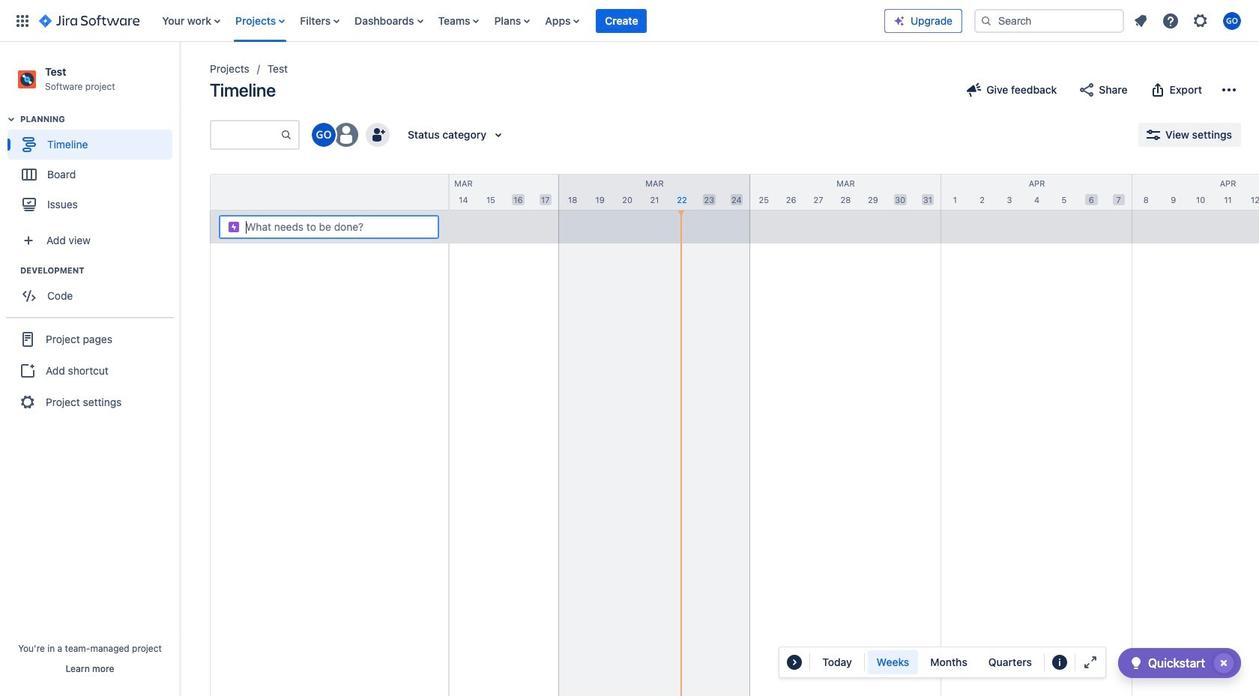 Task type: locate. For each thing, give the bounding box(es) containing it.
heading for development image
[[20, 265, 179, 277]]

timeline grid
[[177, 174, 1260, 697]]

check image
[[1128, 655, 1146, 673]]

column header
[[177, 175, 368, 210], [368, 175, 559, 210], [559, 175, 751, 210], [751, 175, 942, 210], [942, 175, 1133, 210], [1133, 175, 1260, 210]]

your profile and settings image
[[1224, 12, 1242, 30]]

2 heading from the top
[[20, 265, 179, 277]]

sidebar element
[[0, 42, 180, 697]]

epic image
[[228, 221, 240, 233]]

jira software image
[[39, 12, 140, 30], [39, 12, 140, 30]]

row inside timeline grid
[[211, 175, 448, 211]]

1 row group from the top
[[210, 174, 448, 211]]

list item
[[596, 0, 647, 42]]

1 column header from the left
[[177, 175, 368, 210]]

None search field
[[975, 9, 1125, 33]]

Search timeline text field
[[211, 121, 280, 148]]

group
[[7, 113, 179, 224], [7, 265, 179, 316], [6, 317, 174, 424], [868, 651, 1041, 675]]

1 horizontal spatial list
[[1128, 7, 1251, 34]]

row
[[211, 175, 448, 211]]

planning image
[[2, 110, 20, 128]]

1 vertical spatial heading
[[20, 265, 179, 277]]

heading
[[20, 113, 179, 125], [20, 265, 179, 277]]

help image
[[1162, 12, 1180, 30]]

2 column header from the left
[[368, 175, 559, 210]]

list
[[155, 0, 885, 42], [1128, 7, 1251, 34]]

row group
[[210, 174, 448, 211], [210, 211, 448, 244]]

development image
[[2, 262, 20, 280]]

enter full screen image
[[1082, 654, 1100, 672]]

sidebar navigation image
[[163, 60, 196, 90]]

0 vertical spatial heading
[[20, 113, 179, 125]]

banner
[[0, 0, 1260, 42]]

1 heading from the top
[[20, 113, 179, 125]]

settings image
[[1192, 12, 1210, 30]]

What needs to be done? - Press the "Enter" key to submit or the "Escape" key to cancel. text field
[[246, 220, 427, 235]]



Task type: describe. For each thing, give the bounding box(es) containing it.
export icon image
[[1149, 81, 1167, 99]]

primary element
[[9, 0, 885, 42]]

Search field
[[975, 9, 1125, 33]]

5 column header from the left
[[942, 175, 1133, 210]]

6 column header from the left
[[1133, 175, 1260, 210]]

notifications image
[[1132, 12, 1150, 30]]

0 horizontal spatial list
[[155, 0, 885, 42]]

3 column header from the left
[[559, 175, 751, 210]]

heading for planning icon
[[20, 113, 179, 125]]

search image
[[981, 15, 993, 27]]

legend image
[[1051, 654, 1069, 672]]

4 column header from the left
[[751, 175, 942, 210]]

appswitcher icon image
[[13, 12, 31, 30]]

dismiss quickstart image
[[1212, 652, 1236, 676]]

2 row group from the top
[[210, 211, 448, 244]]

add people image
[[369, 126, 387, 144]]



Task type: vqa. For each thing, say whether or not it's contained in the screenshot.
2nd heading from the bottom
yes



